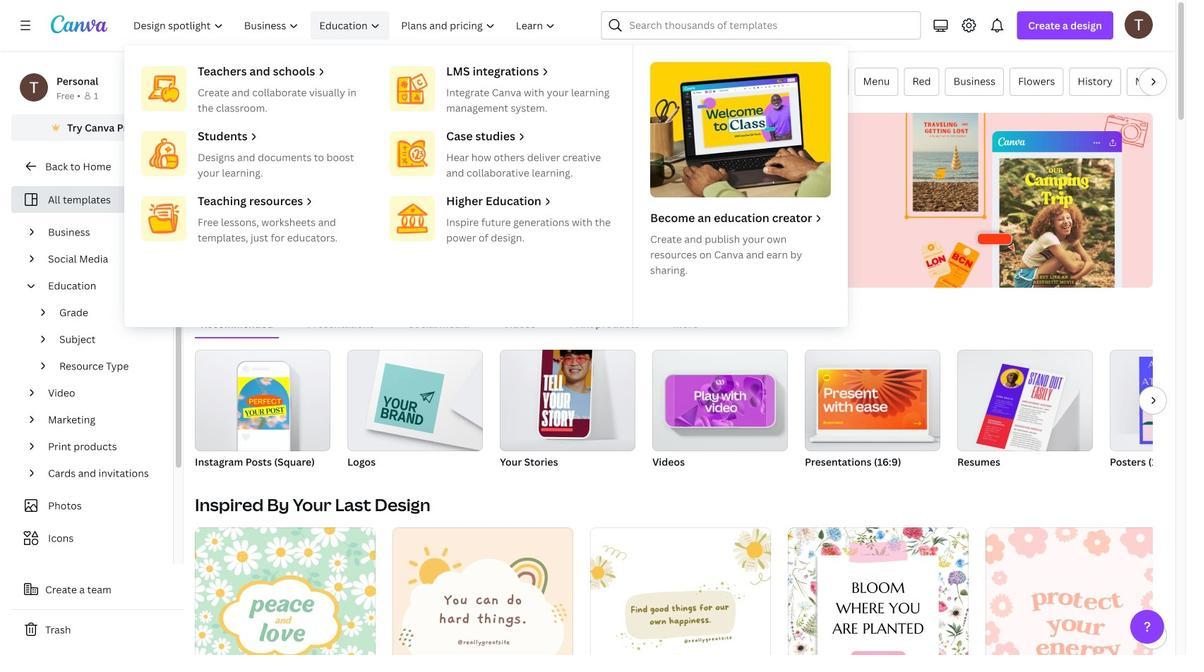 Task type: locate. For each thing, give the bounding box(es) containing it.
menu
[[124, 45, 848, 328]]

beige green cute minimalist quote instagram post image
[[590, 528, 771, 656]]

your story image
[[538, 342, 593, 438], [500, 350, 635, 452]]

pink bold colorful illustration flowers quote instagram post image
[[986, 528, 1166, 656]]

resume image
[[957, 350, 1093, 452], [976, 364, 1067, 458]]

poster (18 × 24 in portrait) image
[[1110, 350, 1186, 452], [1139, 357, 1186, 445]]

instagram post (square) image
[[195, 350, 330, 452], [238, 378, 289, 430]]

None search field
[[601, 11, 921, 40]]

presentation (16:9) image
[[805, 350, 940, 452], [818, 370, 927, 430]]

logo image
[[347, 350, 483, 452], [374, 363, 445, 434]]

video image
[[652, 350, 788, 452], [674, 376, 766, 427]]



Task type: describe. For each thing, give the bounding box(es) containing it.
yellow and light green cute floral quote peace and love instagram post image
[[195, 528, 376, 656]]

pretty floral border spring quote instagram post image
[[788, 528, 969, 656]]

trendy travel templates image
[[890, 113, 1153, 288]]

yellow beige cute quote instagram post image
[[393, 528, 573, 656]]

top level navigation element
[[124, 11, 848, 328]]

terry turtle image
[[1125, 10, 1153, 39]]

Search search field
[[629, 12, 912, 39]]



Task type: vqa. For each thing, say whether or not it's contained in the screenshot.
GROUP
no



